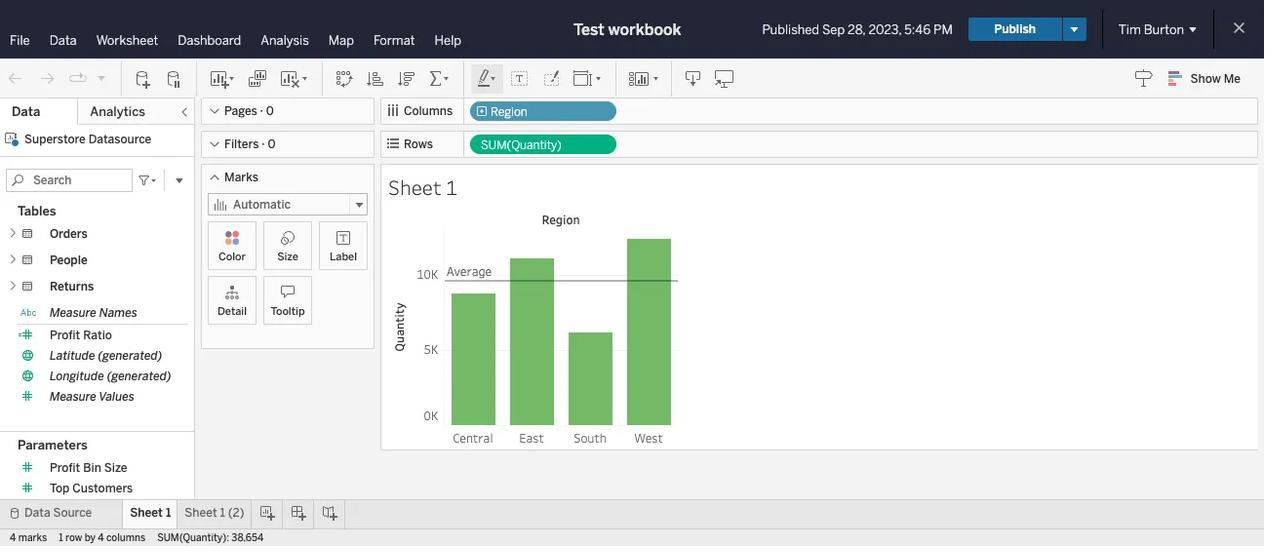 Task type: locate. For each thing, give the bounding box(es) containing it.
show mark labels image
[[510, 69, 530, 88]]

0 vertical spatial measure
[[50, 306, 96, 320]]

sorted ascending by sum of quantity within region image
[[366, 69, 385, 88]]

1 vertical spatial sheet 1
[[130, 506, 171, 520]]

region down the sum(quantity)
[[542, 212, 580, 227]]

(generated) up longitude (generated)
[[98, 349, 162, 363]]

format
[[374, 33, 415, 48]]

measure values
[[50, 390, 134, 404]]

row
[[65, 533, 82, 544]]

1 left row
[[59, 533, 63, 544]]

data
[[49, 33, 77, 48], [12, 104, 40, 119], [24, 506, 50, 520]]

· right pages
[[260, 104, 263, 118]]

filters
[[224, 138, 259, 151]]

1 vertical spatial (generated)
[[107, 370, 171, 383]]

2 4 from the left
[[98, 533, 104, 544]]

sheet down rows
[[388, 174, 442, 201]]

measure up profit ratio
[[50, 306, 96, 320]]

help
[[435, 33, 462, 48]]

sheet up columns
[[130, 506, 163, 520]]

0 right pages
[[266, 104, 274, 118]]

redo image
[[37, 69, 57, 88]]

(generated) up the "values" at the bottom of page
[[107, 370, 171, 383]]

measure down longitude
[[50, 390, 96, 404]]

sum(quantity):
[[157, 533, 229, 544]]

4
[[10, 533, 16, 544], [98, 533, 104, 544]]

show me
[[1191, 72, 1241, 86]]

profit for profit ratio
[[50, 329, 80, 342]]

totals image
[[428, 69, 452, 88]]

4 left marks
[[10, 533, 16, 544]]

1 horizontal spatial 4
[[98, 533, 104, 544]]

1 horizontal spatial size
[[277, 251, 298, 263]]

(generated) for longitude (generated)
[[107, 370, 171, 383]]

map
[[329, 33, 354, 48]]

1 vertical spatial ·
[[262, 138, 265, 151]]

top customers
[[50, 482, 133, 495]]

South, Region. Press Space to toggle selection. Press Escape to go back to the left margin. Use arrow keys to navigate headers text field
[[561, 426, 620, 448]]

0 for pages · 0
[[266, 104, 274, 118]]

1 measure from the top
[[50, 306, 96, 320]]

published
[[762, 22, 820, 37]]

2 measure from the top
[[50, 390, 96, 404]]

format workbook image
[[541, 69, 561, 88]]

new data source image
[[134, 69, 153, 88]]

data up marks
[[24, 506, 50, 520]]

columns
[[404, 104, 453, 118]]

2023,
[[869, 22, 902, 37]]

measure
[[50, 306, 96, 320], [50, 390, 96, 404]]

size
[[277, 251, 298, 263], [104, 461, 127, 475]]

1 vertical spatial region
[[542, 212, 580, 227]]

0 horizontal spatial region
[[491, 105, 528, 119]]

1 vertical spatial size
[[104, 461, 127, 475]]

0 vertical spatial profit
[[50, 329, 80, 342]]

38,654
[[232, 533, 264, 544]]

0
[[266, 104, 274, 118], [268, 138, 276, 151]]

clear sheet image
[[279, 69, 310, 88]]

customers
[[72, 482, 133, 495]]

data down undo icon
[[12, 104, 40, 119]]

2 profit from the top
[[50, 461, 80, 475]]

fit image
[[573, 69, 604, 88]]

5:46
[[905, 22, 931, 37]]

0 right filters
[[268, 138, 276, 151]]

0 horizontal spatial sheet
[[130, 506, 163, 520]]

profit ratio
[[50, 329, 112, 342]]

0 horizontal spatial 4
[[10, 533, 16, 544]]

undo image
[[6, 69, 25, 88]]

highlight image
[[476, 69, 499, 88]]

1 down columns
[[446, 174, 458, 201]]

sum(quantity)
[[481, 139, 562, 152]]

1 vertical spatial measure
[[50, 390, 96, 404]]

sheet 1 down rows
[[388, 174, 458, 201]]

sorted descending by sum of quantity within region image
[[397, 69, 417, 88]]

1 profit from the top
[[50, 329, 80, 342]]

source
[[53, 506, 92, 520]]

label
[[330, 251, 357, 263]]

pause auto updates image
[[165, 69, 184, 88]]

·
[[260, 104, 263, 118], [262, 138, 265, 151]]

sep
[[822, 22, 845, 37]]

superstore
[[24, 133, 86, 146]]

file
[[10, 33, 30, 48]]

0 vertical spatial (generated)
[[98, 349, 162, 363]]

(generated)
[[98, 349, 162, 363], [107, 370, 171, 383]]

· right filters
[[262, 138, 265, 151]]

sheet
[[388, 174, 442, 201], [130, 506, 163, 520], [185, 506, 217, 520]]

show/hide cards image
[[628, 69, 660, 88]]

0 vertical spatial ·
[[260, 104, 263, 118]]

sheet 1 up columns
[[130, 506, 171, 520]]

Search text field
[[6, 169, 133, 192]]

size up tooltip
[[277, 251, 298, 263]]

profit
[[50, 329, 80, 342], [50, 461, 80, 475]]

analytics
[[90, 104, 145, 119]]

1 vertical spatial profit
[[50, 461, 80, 475]]

pages
[[224, 104, 257, 118]]

0 vertical spatial 0
[[266, 104, 274, 118]]

analysis
[[261, 33, 309, 48]]

(generated) for latitude (generated)
[[98, 349, 162, 363]]

sheet up sum(quantity):
[[185, 506, 217, 520]]

1 vertical spatial 0
[[268, 138, 276, 151]]

orders
[[50, 227, 88, 241]]

sheet 1
[[388, 174, 458, 201], [130, 506, 171, 520]]

4 right by
[[98, 533, 104, 544]]

0 vertical spatial sheet 1
[[388, 174, 458, 201]]

size right bin
[[104, 461, 127, 475]]

4 marks
[[10, 533, 47, 544]]

values
[[99, 390, 134, 404]]

replay animation image
[[68, 69, 88, 88]]

28,
[[848, 22, 866, 37]]

region up the sum(quantity)
[[491, 105, 528, 119]]

1 up sum(quantity):
[[166, 506, 171, 520]]

tim
[[1119, 22, 1141, 37]]

profit up top
[[50, 461, 80, 475]]

1 left (2)
[[220, 506, 225, 520]]

profit up 'latitude'
[[50, 329, 80, 342]]

data up replay animation icon
[[49, 33, 77, 48]]

0 horizontal spatial size
[[104, 461, 127, 475]]

region
[[491, 105, 528, 119], [542, 212, 580, 227]]

data source
[[24, 506, 92, 520]]

1
[[446, 174, 458, 201], [166, 506, 171, 520], [220, 506, 225, 520], [59, 533, 63, 544]]

filters · 0
[[224, 138, 276, 151]]



Task type: vqa. For each thing, say whether or not it's contained in the screenshot.
Collections
no



Task type: describe. For each thing, give the bounding box(es) containing it.
test workbook
[[574, 20, 682, 39]]

West, Region. Press Space to toggle selection. Press Escape to go back to the left margin. Use arrow keys to navigate headers text field
[[620, 426, 678, 448]]

rows
[[404, 138, 433, 151]]

dashboard
[[178, 33, 241, 48]]

tim burton
[[1119, 22, 1184, 37]]

workbook
[[608, 20, 682, 39]]

color
[[219, 251, 246, 263]]

pm
[[934, 22, 953, 37]]

collapse image
[[179, 106, 190, 118]]

worksheet
[[96, 33, 158, 48]]

· for pages
[[260, 104, 263, 118]]

1 horizontal spatial region
[[542, 212, 580, 227]]

tables
[[18, 204, 56, 219]]

measure for measure values
[[50, 390, 96, 404]]

returns
[[50, 280, 94, 294]]

bin
[[83, 461, 101, 475]]

0 vertical spatial region
[[491, 105, 528, 119]]

(2)
[[228, 506, 244, 520]]

0 horizontal spatial sheet 1
[[130, 506, 171, 520]]

profit for profit bin size
[[50, 461, 80, 475]]

names
[[99, 306, 137, 320]]

· for filters
[[262, 138, 265, 151]]

East, Region. Press Space to toggle selection. Press Escape to go back to the left margin. Use arrow keys to navigate headers text field
[[502, 426, 561, 448]]

0 vertical spatial size
[[277, 251, 298, 263]]

people
[[50, 254, 88, 267]]

show
[[1191, 72, 1221, 86]]

new worksheet image
[[209, 69, 236, 88]]

latitude
[[50, 349, 95, 363]]

me
[[1224, 72, 1241, 86]]

1 vertical spatial data
[[12, 104, 40, 119]]

0 for filters · 0
[[268, 138, 276, 151]]

published sep 28, 2023, 5:46 pm
[[762, 22, 953, 37]]

publish button
[[969, 18, 1062, 41]]

2 vertical spatial data
[[24, 506, 50, 520]]

replay animation image
[[96, 72, 107, 83]]

marks
[[224, 171, 258, 184]]

download image
[[684, 69, 703, 88]]

1 4 from the left
[[10, 533, 16, 544]]

burton
[[1144, 22, 1184, 37]]

latitude (generated)
[[50, 349, 162, 363]]

tooltip
[[271, 305, 305, 318]]

sheet 1 (2)
[[185, 506, 244, 520]]

duplicate image
[[248, 69, 267, 88]]

marks. press enter to open the view data window.. use arrow keys to navigate data visualization elements. image
[[444, 229, 678, 426]]

publish
[[995, 22, 1036, 36]]

1 horizontal spatial sheet
[[185, 506, 217, 520]]

test
[[574, 20, 604, 39]]

2 horizontal spatial sheet
[[388, 174, 442, 201]]

datasource
[[89, 133, 152, 146]]

1 horizontal spatial sheet 1
[[388, 174, 458, 201]]

measure names
[[50, 306, 137, 320]]

by
[[85, 533, 95, 544]]

open and edit this workbook in tableau desktop image
[[715, 69, 735, 88]]

columns
[[106, 533, 146, 544]]

1 row by 4 columns
[[59, 533, 146, 544]]

pages · 0
[[224, 104, 274, 118]]

longitude
[[50, 370, 104, 383]]

ratio
[[83, 329, 112, 342]]

0 vertical spatial data
[[49, 33, 77, 48]]

show me button
[[1160, 63, 1259, 94]]

superstore datasource
[[24, 133, 152, 146]]

Central, Region. Press Space to toggle selection. Press Escape to go back to the left margin. Use arrow keys to navigate headers text field
[[444, 426, 502, 448]]

marks
[[18, 533, 47, 544]]

parameters
[[18, 438, 88, 453]]

data guide image
[[1134, 68, 1154, 88]]

detail
[[217, 305, 247, 318]]

sum(quantity): 38,654
[[157, 533, 264, 544]]

measure for measure names
[[50, 306, 96, 320]]

longitude (generated)
[[50, 370, 171, 383]]

swap rows and columns image
[[335, 69, 354, 88]]

profit bin size
[[50, 461, 127, 475]]

top
[[50, 482, 70, 495]]



